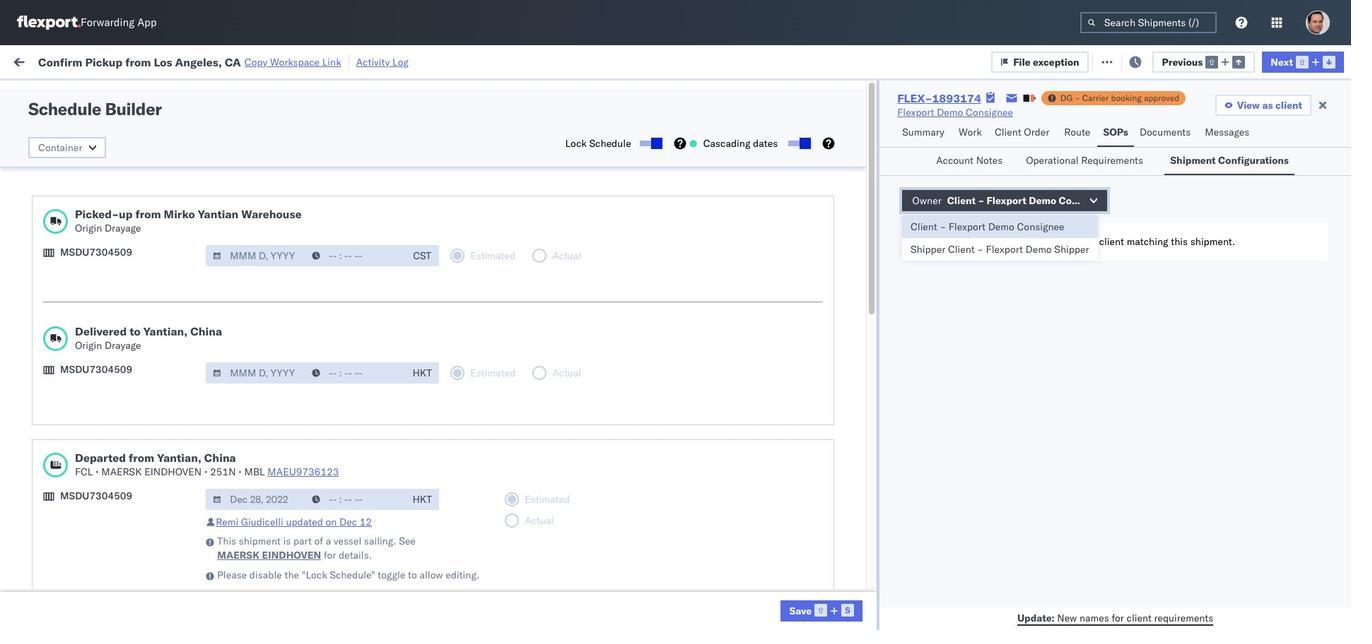 Task type: describe. For each thing, give the bounding box(es) containing it.
los for confirm pickup from los angeles, ca button
[[128, 341, 143, 354]]

dg
[[1061, 93, 1073, 103]]

5 flex-1846748 from the top
[[819, 249, 893, 261]]

11:59 for 3rd schedule pickup from los angeles, ca button from the top of the page
[[239, 217, 266, 230]]

ceau7522281, for schedule delivery appointment
[[916, 186, 988, 199]]

2130384 for schedule delivery appointment
[[850, 529, 893, 541]]

numbers for container numbers
[[916, 121, 951, 132]]

3 lagerfeld from the top
[[790, 498, 832, 510]]

approved
[[1144, 93, 1180, 103]]

progress
[[222, 87, 257, 98]]

0 horizontal spatial file
[[1014, 56, 1031, 68]]

upload customs clearance documents for first upload customs clearance documents link from the top
[[33, 248, 209, 261]]

2 2130387 from the top
[[850, 435, 893, 448]]

pickup for fourth schedule pickup from los angeles, ca button from the top
[[77, 279, 107, 292]]

-- : -- -- text field
[[305, 245, 405, 267]]

2 lagerfeld from the top
[[790, 435, 832, 448]]

4 2130387 from the top
[[850, 591, 893, 604]]

6 ocean fcl from the top
[[454, 498, 504, 510]]

appointment for schedule delivery appointment "link" corresponding to 2nd the schedule delivery appointment button
[[116, 310, 174, 323]]

4 flex-2130387 from the top
[[819, 591, 893, 604]]

4 flex-1846748 from the top
[[819, 217, 893, 230]]

work inside button
[[959, 126, 982, 139]]

confirm for confirm pickup from rotterdam, netherlands
[[33, 583, 69, 596]]

hlxu8034992 for schedule delivery appointment
[[1066, 186, 1135, 199]]

batch action
[[1272, 55, 1333, 68]]

work,
[[149, 87, 172, 98]]

1 karl from the top
[[769, 404, 787, 417]]

schedule delivery appointment link for first the schedule delivery appointment button from the top of the page
[[33, 185, 174, 199]]

flex-2130384 for schedule pickup from rotterdam, netherlands
[[819, 560, 893, 573]]

schedule pickup from los angeles, ca link for first schedule pickup from los angeles, ca button from the bottom of the page
[[33, 465, 207, 479]]

list box containing client - flexport demo consignee
[[903, 216, 1098, 261]]

from for 1st schedule pickup from los angeles, ca button from the top
[[110, 123, 131, 136]]

3 2130387 from the top
[[850, 498, 893, 510]]

flex-1662119
[[819, 466, 893, 479]]

remi
[[216, 516, 238, 529]]

flexport up client - flexport demo consignee
[[987, 195, 1027, 207]]

3 1846748 from the top
[[850, 186, 893, 199]]

updated
[[286, 516, 323, 529]]

5 lagerfeld from the top
[[790, 560, 832, 573]]

route
[[1065, 126, 1091, 139]]

schedule for 1st schedule pickup from los angeles, ca button from the top
[[33, 123, 74, 136]]

8:30 for 8:30 pm pst, jan 28, 2023
[[239, 498, 260, 510]]

10 resize handle column header from the left
[[1271, 110, 1288, 631]]

schedule for first the schedule delivery appointment button from the top of the page
[[33, 186, 74, 198]]

0 vertical spatial consignee
[[966, 106, 1014, 119]]

1 lagerfeld from the top
[[790, 404, 832, 417]]

5 resize handle column header from the left
[[624, 110, 641, 631]]

schedule for first the schedule delivery appointment button from the bottom of the page
[[33, 528, 74, 541]]

1 horizontal spatial the
[[1082, 236, 1097, 248]]

operational requirements
[[1026, 154, 1144, 167]]

2 resize handle column header from the left
[[378, 110, 395, 631]]

my work
[[14, 51, 77, 71]]

customs for first upload customs clearance documents link from the top
[[67, 248, 107, 261]]

client right there
[[948, 243, 975, 256]]

demo up attached
[[1029, 195, 1057, 207]]

los for 1st schedule pickup from los angeles, ca button from the top
[[133, 123, 149, 136]]

8:30 pm pst, jan 28, 2023
[[239, 498, 365, 510]]

2 karl from the top
[[769, 435, 787, 448]]

4 integration from the top
[[648, 529, 697, 541]]

flexport demo consignee link
[[898, 105, 1014, 120]]

1 vertical spatial rotterdam,
[[133, 552, 184, 565]]

2 netherlands from the top
[[33, 566, 88, 579]]

disable
[[250, 569, 282, 582]]

4 flex-1889466 from the top
[[819, 373, 893, 386]]

11:59 pm pdt, nov 4, 2022 for schedule delivery appointment
[[239, 186, 369, 199]]

4 schedule pickup from los angeles, ca button from the top
[[33, 278, 207, 294]]

4 karl from the top
[[769, 529, 787, 541]]

1 pdt, from the top
[[287, 155, 309, 168]]

8:30 for 8:30 pm pst, jan 23, 2023
[[239, 435, 260, 448]]

23,
[[323, 435, 338, 448]]

numbers for mbl/mawb numbers
[[1064, 115, 1099, 126]]

app
[[137, 16, 157, 29]]

configurations
[[1219, 154, 1289, 167]]

5 schedule pickup from los angeles, ca button from the top
[[33, 465, 207, 481]]

1889466 for schedule pickup from los angeles, ca
[[850, 280, 893, 292]]

1 horizontal spatial dec
[[340, 516, 357, 529]]

2 vertical spatial client
[[1127, 612, 1152, 625]]

demo right procedures
[[1026, 243, 1052, 256]]

2 schedule pickup from rotterdam, netherlands from the top
[[33, 552, 184, 579]]

1 vertical spatial the
[[285, 569, 299, 582]]

3 karl from the top
[[769, 498, 787, 510]]

dg - carrier booking approved
[[1061, 93, 1180, 103]]

container for container numbers
[[916, 110, 953, 120]]

8:30 pm pst, jan 23, 2023
[[239, 435, 365, 448]]

flexport up summary
[[898, 106, 935, 119]]

mbl/mawb numbers
[[1012, 115, 1099, 126]]

4 1889466 from the top
[[850, 373, 893, 386]]

matching
[[1127, 236, 1169, 248]]

Search Work text field
[[875, 51, 1030, 72]]

3 flex-2130387 from the top
[[819, 498, 893, 510]]

1 schedule pickup from rotterdam, netherlands button from the top
[[33, 427, 212, 457]]

delivery for 5:30
[[77, 528, 113, 541]]

2 upload customs clearance documents link from the top
[[33, 496, 209, 510]]

1 vertical spatial consignee
[[1059, 195, 1109, 207]]

flexport. image
[[17, 16, 81, 30]]

2023 down vessel
[[341, 560, 365, 573]]

from for fourth schedule pickup from los angeles, ca button from the top
[[110, 279, 131, 292]]

my
[[14, 51, 37, 71]]

nov for schedule delivery appointment
[[312, 186, 330, 199]]

hlxu6269489, for schedule pickup from los angeles, ca
[[991, 217, 1063, 230]]

5 1846748 from the top
[[850, 249, 893, 261]]

flexport demo consignee
[[898, 106, 1014, 119]]

1 flex-2130387 from the top
[[819, 404, 893, 417]]

8 ocean fcl from the top
[[454, 560, 504, 573]]

this shipment is part of a vessel sailing. see maersk eindhoven for details.
[[217, 535, 416, 562]]

pdt, for schedule pickup from los angeles, ca
[[287, 217, 309, 230]]

schedule delivery appointment for schedule delivery appointment "link" associated with first the schedule delivery appointment button from the top of the page
[[33, 186, 174, 198]]

jan for schedule delivery appointment
[[305, 529, 320, 541]]

1 hlxu8034992 from the top
[[1066, 124, 1135, 137]]

7 ocean fcl from the top
[[454, 529, 504, 541]]

activity
[[356, 56, 390, 68]]

2 flex-2130387 from the top
[[819, 435, 893, 448]]

2022 for clearance
[[343, 249, 368, 261]]

msdu7304509 for delivered to yantian, china
[[60, 364, 132, 376]]

china for delivered to yantian, china
[[190, 325, 222, 339]]

5:30 pm pst, jan 30, 2023 for schedule pickup from rotterdam, netherlands
[[239, 560, 365, 573]]

MMM D, YYYY text field
[[206, 245, 306, 267]]

appointment for schedule delivery appointment "link" associated with first the schedule delivery appointment button from the top of the page
[[116, 186, 174, 198]]

dates
[[753, 137, 778, 150]]

1 2130387 from the top
[[850, 404, 893, 417]]

1 ceau7522281, hlxu6269489, hlxu8034992 from the top
[[916, 124, 1135, 137]]

11:00 pm pst, feb 2, 2023
[[239, 591, 367, 604]]

are
[[945, 236, 959, 248]]

view as client
[[1238, 99, 1303, 112]]

this
[[217, 535, 236, 548]]

giudicelli
[[241, 516, 283, 529]]

message (0)
[[191, 55, 249, 68]]

2 ceau7522281, hlxu6269489, hlxu8034992 from the top
[[916, 155, 1135, 168]]

owner
[[913, 195, 942, 207]]

schedule delivery appointment for schedule delivery appointment "link" corresponding to first the schedule delivery appointment button from the bottom of the page
[[33, 528, 174, 541]]

savant
[[1231, 155, 1261, 168]]

ca for 3rd schedule pickup from los angeles, ca button from the top of the page
[[193, 217, 207, 230]]

1 schedule pickup from los angeles, ca button from the top
[[33, 123, 207, 138]]

hlxu8034992 for upload customs clearance documents
[[1066, 248, 1135, 261]]

2023 right 28, at the left bottom
[[341, 498, 365, 510]]

4 schedule pickup from los angeles, ca from the top
[[33, 279, 207, 292]]

ceau7522281, hlxu6269489, hlxu8034992 for schedule delivery appointment
[[916, 186, 1135, 199]]

11:00 pm pst, nov 8, 2022
[[239, 249, 368, 261]]

2 shipper from the left
[[1055, 243, 1090, 256]]

carrier
[[1083, 93, 1109, 103]]

documents for first upload customs clearance documents link from the top
[[157, 248, 209, 261]]

5 integration test account - karl lagerfeld from the top
[[648, 560, 832, 573]]

remi giudicelli updated on dec 12 button
[[216, 516, 372, 529]]

2 hlxu6269489, from the top
[[991, 155, 1063, 168]]

clearance for first upload customs clearance documents link from the top
[[110, 248, 155, 261]]

pickup for confirm pickup from rotterdam, netherlands button at the left bottom of the page
[[71, 583, 102, 596]]

clearance for second upload customs clearance documents link
[[110, 497, 155, 510]]

schedule delivery appointment for 2nd the schedule delivery appointment button from the bottom of the page's schedule delivery appointment "link"
[[33, 404, 174, 416]]

pickup for confirm pickup from los angeles, ca button
[[71, 341, 102, 354]]

save button
[[781, 601, 863, 622]]

there
[[917, 236, 942, 248]]

2022 for from
[[344, 217, 369, 230]]

2 mmm d, yyyy text field from the top
[[206, 489, 306, 511]]

7 resize handle column header from the left
[[892, 110, 909, 631]]

copy
[[245, 56, 268, 68]]

account inside button
[[937, 154, 974, 167]]

ca for confirm pickup from los angeles, ca button
[[188, 341, 201, 354]]

documents for second upload customs clearance documents link
[[157, 497, 209, 510]]

operational
[[1026, 154, 1079, 167]]

1 test123456 from the top
[[1012, 124, 1072, 137]]

angeles, inside button
[[146, 341, 185, 354]]

"lock
[[302, 569, 327, 582]]

test123456 for schedule pickup from los angeles, ca
[[1012, 217, 1072, 230]]

2 schedule pickup from rotterdam, netherlands button from the top
[[33, 551, 212, 581]]

8,
[[332, 249, 341, 261]]

appointment for schedule delivery appointment "link" corresponding to first the schedule delivery appointment button from the bottom of the page
[[116, 528, 174, 541]]

update:
[[1018, 612, 1055, 625]]

1 integration from the top
[[648, 404, 697, 417]]

1 horizontal spatial on
[[347, 55, 358, 68]]

blocked,
[[174, 87, 210, 98]]

shipment.
[[1191, 236, 1236, 248]]

from for first schedule pickup from rotterdam, netherlands button from the top of the page
[[110, 428, 131, 440]]

maersk inside the departed from yantian, china fcl • maersk eindhoven • 251n • mbl maeu9736123
[[101, 466, 142, 479]]

2 test123456 from the top
[[1012, 155, 1072, 168]]

track
[[361, 55, 384, 68]]

of
[[314, 535, 323, 548]]

confirm delivery
[[33, 372, 108, 385]]

5 schedule pickup from los angeles, ca from the top
[[33, 466, 207, 478]]

2 ceau7522281, from the top
[[916, 155, 988, 168]]

next button
[[1263, 51, 1345, 72]]

6 lagerfeld from the top
[[790, 591, 832, 604]]

yantian, for to
[[143, 325, 188, 339]]

2023 up 12
[[347, 466, 371, 479]]

editing.
[[446, 569, 480, 582]]

2023 right 2,
[[342, 591, 367, 604]]

1 ocean fcl from the top
[[454, 155, 504, 168]]

filtered by:
[[14, 87, 65, 99]]

24, for jan
[[329, 466, 344, 479]]

3 schedule delivery appointment button from the top
[[33, 403, 174, 418]]

test123456 for schedule delivery appointment
[[1012, 186, 1072, 199]]

client right the owner
[[948, 195, 976, 207]]

nov for upload customs clearance documents
[[311, 249, 329, 261]]

remi giudicelli updated on dec 12
[[216, 516, 372, 529]]

mbl/mawb
[[1012, 115, 1062, 126]]

1 schedule pickup from rotterdam, netherlands from the top
[[33, 428, 184, 454]]

cst
[[413, 250, 432, 262]]

yantian, for from
[[157, 451, 202, 465]]

1 horizontal spatial file
[[1110, 55, 1127, 68]]

28,
[[323, 498, 338, 510]]

as
[[1263, 99, 1274, 112]]

flex-2130384 for schedule delivery appointment
[[819, 529, 893, 541]]

pdt, for schedule delivery appointment
[[287, 186, 309, 199]]

forwarding app
[[81, 16, 157, 29]]

a
[[326, 535, 331, 548]]

container numbers button
[[909, 107, 991, 132]]

requirements
[[1155, 612, 1214, 625]]

jan for schedule pickup from los angeles, ca
[[311, 466, 327, 479]]

view
[[1238, 99, 1260, 112]]

1 integration test account - karl lagerfeld from the top
[[648, 404, 832, 417]]

this
[[1171, 236, 1188, 248]]

container for container
[[38, 141, 82, 154]]

1 upload customs clearance documents link from the top
[[33, 247, 209, 261]]

2 1846748 from the top
[[850, 155, 893, 168]]

1 4, from the top
[[332, 155, 342, 168]]

0 horizontal spatial on
[[326, 516, 337, 529]]

9 ocean fcl from the top
[[454, 591, 504, 604]]

1 • from the left
[[95, 466, 99, 479]]

gaurav jawla
[[1198, 124, 1257, 137]]

3 • from the left
[[239, 466, 242, 479]]

previous button
[[1153, 51, 1256, 72]]

filtered
[[14, 87, 49, 99]]

3 schedule pickup from los angeles, ca button from the top
[[33, 216, 207, 232]]

messages button
[[1200, 120, 1258, 147]]

copy workspace link button
[[245, 56, 341, 68]]

2 schedule delivery appointment button from the top
[[33, 309, 174, 325]]

schedule for first schedule pickup from los angeles, ca button from the bottom of the page
[[33, 466, 74, 478]]

251n
[[210, 466, 236, 479]]

4 ocean fcl from the top
[[454, 373, 504, 386]]

owner client - flexport demo consignee
[[913, 195, 1109, 207]]

flexport up no
[[949, 221, 986, 233]]

origin inside delivered to yantian, china origin drayage
[[75, 340, 102, 352]]

maersk inside this shipment is part of a vessel sailing. see maersk eindhoven for details.
[[217, 550, 260, 562]]

2 schedule pickup from los angeles, ca from the top
[[33, 155, 207, 167]]

confirm for confirm pickup from los angeles, ca
[[33, 341, 69, 354]]

1893174
[[933, 91, 982, 105]]

confirm pickup from rotterdam, netherlands
[[33, 583, 178, 610]]

maeu9408431
[[1012, 591, 1084, 604]]

hlxu6269489, for upload customs clearance documents
[[991, 248, 1063, 261]]

there are no procedures attached to the client matching this shipment.
[[917, 236, 1236, 248]]

5 karl from the top
[[769, 560, 787, 573]]

view as client button
[[1216, 95, 1312, 116]]

6 integration test account - karl lagerfeld from the top
[[648, 591, 832, 604]]

shipment
[[1171, 154, 1216, 167]]

2 flex-1846748 from the top
[[819, 155, 893, 168]]

1 resize handle column header from the left
[[213, 110, 230, 631]]

attached
[[1029, 236, 1068, 248]]

9 resize handle column header from the left
[[1174, 110, 1191, 631]]

1 horizontal spatial exception
[[1129, 55, 1176, 68]]

eindhoven inside this shipment is part of a vessel sailing. see maersk eindhoven for details.
[[262, 550, 321, 562]]

ceau7522281, hlxu6269489, hlxu8034992 for schedule pickup from los angeles, ca
[[916, 217, 1135, 230]]

0 horizontal spatial exception
[[1033, 56, 1080, 68]]

rotterdam, for 8:30 pm pst, jan 23, 2023
[[133, 428, 184, 440]]

1 schedule pickup from los angeles, ca from the top
[[33, 123, 207, 136]]

flexport down client - flexport demo consignee
[[986, 243, 1023, 256]]

1 hlxu6269489, from the top
[[991, 124, 1063, 137]]

5:30 for schedule delivery appointment
[[239, 529, 260, 541]]

details.
[[339, 550, 372, 562]]

schedule pickup from los angeles, ca link for fourth schedule pickup from los angeles, ca button from the top
[[33, 278, 207, 292]]

confirm pickup from los angeles, ca button
[[33, 341, 201, 356]]

4 integration test account - karl lagerfeld from the top
[[648, 529, 832, 541]]

4, for schedule pickup from los angeles, ca
[[332, 217, 342, 230]]

flex-1889466 for schedule delivery appointment
[[819, 311, 893, 324]]

4 lagerfeld from the top
[[790, 529, 832, 541]]

jan left 23,
[[305, 435, 320, 448]]

Search Shipments (/) text field
[[1081, 12, 1217, 33]]

1 mmm d, yyyy text field from the top
[[206, 363, 306, 384]]

jan for schedule pickup from rotterdam, netherlands
[[305, 560, 320, 573]]

account notes button
[[931, 148, 1012, 175]]

2 integration test account - karl lagerfeld from the top
[[648, 435, 832, 448]]

11:59 for first schedule pickup from los angeles, ca button from the bottom of the page
[[239, 466, 266, 479]]

3 schedule pickup from los angeles, ca from the top
[[33, 217, 207, 230]]

sailing.
[[364, 535, 397, 548]]

3 ocean fcl from the top
[[454, 249, 504, 261]]

for inside this shipment is part of a vessel sailing. see maersk eindhoven for details.
[[324, 550, 336, 562]]

ca for 1st schedule pickup from los angeles, ca button from the top
[[193, 123, 207, 136]]

at
[[282, 55, 291, 68]]

12
[[360, 516, 372, 529]]



Task type: vqa. For each thing, say whether or not it's contained in the screenshot.
second FLEX-1911466 from the bottom
no



Task type: locate. For each thing, give the bounding box(es) containing it.
delivery up confirm pickup from rotterdam, netherlands
[[77, 528, 113, 541]]

1 vertical spatial 24,
[[329, 466, 344, 479]]

netherlands inside confirm pickup from rotterdam, netherlands
[[33, 597, 88, 610]]

-- : -- -- text field for second mmm d, yyyy text box from the bottom
[[305, 363, 405, 384]]

part
[[293, 535, 312, 548]]

1 vertical spatial -- : -- -- text field
[[305, 489, 405, 511]]

30,
[[323, 529, 338, 541], [323, 560, 338, 573]]

schedule for 4th schedule pickup from los angeles, ca button from the bottom
[[33, 155, 74, 167]]

11 resize handle column header from the left
[[1316, 110, 1333, 631]]

fcl inside the departed from yantian, china fcl • maersk eindhoven • 251n • mbl maeu9736123
[[75, 466, 93, 479]]

0 vertical spatial container
[[916, 110, 953, 120]]

4 schedule pickup from los angeles, ca link from the top
[[33, 278, 207, 292]]

drayage down up
[[105, 222, 141, 235]]

1 schedule delivery appointment from the top
[[33, 186, 174, 198]]

maersk
[[101, 466, 142, 479], [217, 550, 260, 562]]

4 ceau7522281, hlxu6269489, hlxu8034992 from the top
[[916, 217, 1135, 230]]

2 upload customs clearance documents from the top
[[33, 497, 209, 510]]

test123456 for upload customs clearance documents
[[1012, 249, 1072, 261]]

2 schedule pickup from rotterdam, netherlands link from the top
[[33, 551, 212, 580]]

numbers inside container numbers
[[916, 121, 951, 132]]

china inside delivered to yantian, china origin drayage
[[190, 325, 222, 339]]

schedule delivery appointment
[[33, 186, 174, 198], [33, 310, 174, 323], [33, 404, 174, 416], [33, 528, 174, 541]]

1 vertical spatial schedule pickup from rotterdam, netherlands button
[[33, 551, 212, 581]]

batch action button
[[1250, 51, 1342, 72]]

2 horizontal spatial to
[[1071, 236, 1080, 248]]

8:30 up giudicelli
[[239, 498, 260, 510]]

1 -- : -- -- text field from the top
[[305, 363, 405, 384]]

0 horizontal spatial file exception
[[1014, 56, 1080, 68]]

8:30 up mbl
[[239, 435, 260, 448]]

list box
[[903, 216, 1098, 261]]

notes
[[977, 154, 1003, 167]]

ca inside confirm pickup from los angeles, ca link
[[188, 341, 201, 354]]

2,
[[331, 591, 340, 604]]

schedule pickup from rotterdam, netherlands link for first schedule pickup from rotterdam, netherlands button from the top of the page
[[33, 427, 212, 455]]

client inside "view as client" button
[[1276, 99, 1303, 112]]

pickup for first schedule pickup from rotterdam, netherlands button from the top of the page
[[77, 428, 107, 440]]

6 resize handle column header from the left
[[773, 110, 790, 631]]

workspace
[[270, 56, 320, 68]]

file up the dg - carrier booking approved
[[1110, 55, 1127, 68]]

client left the order
[[995, 126, 1022, 139]]

messages
[[1205, 126, 1250, 139]]

status : ready for work, blocked, in progress
[[78, 87, 257, 98]]

0 vertical spatial 30,
[[323, 529, 338, 541]]

documents inside 'documents' button
[[1140, 126, 1191, 139]]

1 vertical spatial clearance
[[110, 497, 155, 510]]

eindhoven left 251n
[[144, 466, 202, 479]]

0 vertical spatial 5:30 pm pst, jan 30, 2023
[[239, 529, 365, 541]]

11:59
[[239, 155, 266, 168], [239, 186, 266, 199], [239, 217, 266, 230], [239, 466, 266, 479]]

-- : -- -- text field for 1st mmm d, yyyy text box from the bottom of the page
[[305, 489, 405, 511]]

los for fourth schedule pickup from los angeles, ca button from the top
[[133, 279, 149, 292]]

0 vertical spatial msdu7304509
[[60, 246, 132, 259]]

1 vertical spatial documents
[[157, 248, 209, 261]]

schedule for first schedule pickup from rotterdam, netherlands button from the top of the page
[[33, 428, 74, 440]]

origin down the delivered
[[75, 340, 102, 352]]

1 drayage from the top
[[105, 222, 141, 235]]

schedule pickup from los angeles, ca link for 3rd schedule pickup from los angeles, ca button from the top of the page
[[33, 216, 207, 230]]

numbers down dg
[[1064, 115, 1099, 126]]

snoozed : no
[[296, 87, 346, 98]]

appointment
[[116, 186, 174, 198], [116, 310, 174, 323], [116, 404, 174, 416], [116, 528, 174, 541]]

2023 up details.
[[341, 529, 365, 541]]

MMM D, YYYY text field
[[206, 363, 306, 384], [206, 489, 306, 511]]

flex-2130384 down 'flex-1662119'
[[819, 529, 893, 541]]

for right 'names'
[[1112, 612, 1125, 625]]

1 horizontal spatial file exception
[[1110, 55, 1176, 68]]

ocean fcl
[[454, 155, 504, 168], [454, 186, 504, 199], [454, 249, 504, 261], [454, 373, 504, 386], [454, 435, 504, 448], [454, 498, 504, 510], [454, 529, 504, 541], [454, 560, 504, 573], [454, 591, 504, 604]]

2022 for appointment
[[344, 186, 369, 199]]

work down flexport demo consignee link
[[959, 126, 982, 139]]

4 resize handle column header from the left
[[527, 110, 544, 631]]

1 vertical spatial 4,
[[332, 186, 342, 199]]

documents down the departed from yantian, china fcl • maersk eindhoven • 251n • mbl maeu9736123
[[157, 497, 209, 510]]

2 hlxu8034992 from the top
[[1066, 155, 1135, 168]]

4, for schedule delivery appointment
[[332, 186, 342, 199]]

msdu7304509 down departed
[[60, 490, 132, 503]]

0 horizontal spatial the
[[285, 569, 299, 582]]

clearance
[[110, 248, 155, 261], [110, 497, 155, 510]]

0 vertical spatial to
[[1071, 236, 1080, 248]]

client inside button
[[995, 126, 1022, 139]]

resize handle column header
[[213, 110, 230, 631], [378, 110, 395, 631], [430, 110, 447, 631], [527, 110, 544, 631], [624, 110, 641, 631], [773, 110, 790, 631], [892, 110, 909, 631], [988, 110, 1005, 631], [1174, 110, 1191, 631], [1271, 110, 1288, 631], [1316, 110, 1333, 631]]

ceau7522281, up are
[[916, 217, 988, 230]]

schedule delivery appointment button up picked-
[[33, 185, 174, 201]]

1 vertical spatial 2130384
[[850, 560, 893, 573]]

file exception down search shipments (/) text field
[[1110, 55, 1176, 68]]

file up the 'mbl/mawb'
[[1014, 56, 1031, 68]]

1846748
[[850, 124, 893, 137], [850, 155, 893, 168], [850, 186, 893, 199], [850, 217, 893, 230], [850, 249, 893, 261]]

4 1846748 from the top
[[850, 217, 893, 230]]

0 horizontal spatial eindhoven
[[144, 466, 202, 479]]

from for confirm pickup from los angeles, ca button
[[104, 341, 125, 354]]

1 schedule delivery appointment button from the top
[[33, 185, 174, 201]]

1 : from the left
[[102, 87, 105, 98]]

1 vertical spatial flex-2130384
[[819, 560, 893, 573]]

0 horizontal spatial numbers
[[916, 121, 951, 132]]

30, for schedule pickup from rotterdam, netherlands
[[323, 560, 338, 573]]

upload for first upload customs clearance documents link from the top
[[33, 248, 65, 261]]

:
[[102, 87, 105, 98], [329, 87, 331, 98]]

ceau7522281, down 'account notes' button
[[916, 186, 988, 199]]

no
[[962, 236, 973, 248]]

drayage down the delivered
[[105, 340, 141, 352]]

4 appointment from the top
[[116, 528, 174, 541]]

1 horizontal spatial for
[[324, 550, 336, 562]]

3 integration test account - karl lagerfeld from the top
[[648, 498, 832, 510]]

2 drayage from the top
[[105, 340, 141, 352]]

0 vertical spatial 8:30
[[239, 435, 260, 448]]

1 appointment from the top
[[116, 186, 174, 198]]

0 vertical spatial 4,
[[332, 155, 342, 168]]

from for first schedule pickup from los angeles, ca button from the bottom of the page
[[110, 466, 131, 478]]

ca for 4th schedule pickup from los angeles, ca button from the bottom
[[193, 155, 207, 167]]

2 8:30 from the top
[[239, 498, 260, 510]]

client up there
[[911, 221, 938, 233]]

1 vertical spatial 8:30
[[239, 498, 260, 510]]

1 vertical spatial schedule pickup from rotterdam, netherlands link
[[33, 551, 212, 580]]

1 vertical spatial upload customs clearance documents
[[33, 497, 209, 510]]

hlxu6269489, for schedule delivery appointment
[[991, 186, 1063, 199]]

1 vertical spatial on
[[326, 516, 337, 529]]

ca for fourth schedule pickup from los angeles, ca button from the top
[[193, 279, 207, 292]]

jan left a
[[305, 529, 320, 541]]

11:00 down warehouse
[[239, 249, 266, 261]]

11:00 down disable
[[239, 591, 266, 604]]

confirm pickup from los angeles, ca copy workspace link
[[38, 55, 341, 69]]

consignee up work button
[[966, 106, 1014, 119]]

24, down 23,
[[329, 466, 344, 479]]

1 horizontal spatial :
[[329, 87, 331, 98]]

0 vertical spatial on
[[347, 55, 358, 68]]

jan left 28, at the left bottom
[[305, 498, 320, 510]]

1 vertical spatial container
[[38, 141, 82, 154]]

11:59 pm pdt, nov 4, 2022
[[239, 155, 369, 168], [239, 186, 369, 199], [239, 217, 369, 230]]

documents down "picked-up from mirko yantian warehouse origin drayage"
[[157, 248, 209, 261]]

6 karl from the top
[[769, 591, 787, 604]]

customs down picked-
[[67, 248, 107, 261]]

schedule delivery appointment button up confirm pickup from rotterdam, netherlands
[[33, 527, 174, 543]]

0 horizontal spatial for
[[136, 87, 147, 98]]

1 horizontal spatial to
[[408, 569, 417, 582]]

shipment configurations button
[[1165, 148, 1295, 175]]

yantian, inside the departed from yantian, china fcl • maersk eindhoven • 251n • mbl maeu9736123
[[157, 451, 202, 465]]

5:30 pm pst, jan 30, 2023 for schedule delivery appointment
[[239, 529, 365, 541]]

upload customs clearance documents down departed
[[33, 497, 209, 510]]

pickup for first schedule pickup from rotterdam, netherlands button from the bottom of the page
[[77, 552, 107, 565]]

0 horizontal spatial container
[[38, 141, 82, 154]]

schedule for 2nd the schedule delivery appointment button from the bottom of the page
[[33, 404, 74, 416]]

schedule pickup from los angeles, ca link for 1st schedule pickup from los angeles, ca button from the top
[[33, 123, 207, 137]]

next
[[1271, 56, 1294, 68]]

on right 205
[[347, 55, 358, 68]]

summary
[[903, 126, 945, 139]]

2 schedule delivery appointment link from the top
[[33, 309, 174, 324]]

0 vertical spatial clearance
[[110, 248, 155, 261]]

schedule pickup from los angeles, ca down upload customs clearance documents button
[[33, 279, 207, 292]]

: left 'ready'
[[102, 87, 105, 98]]

1 horizontal spatial maersk
[[217, 550, 260, 562]]

on down 28, at the left bottom
[[326, 516, 337, 529]]

2 : from the left
[[329, 87, 331, 98]]

builder
[[105, 98, 162, 120]]

from inside confirm pickup from rotterdam, netherlands
[[104, 583, 125, 596]]

documents inside upload customs clearance documents button
[[157, 248, 209, 261]]

dec right am
[[305, 373, 324, 386]]

schedule delivery appointment link for 2nd the schedule delivery appointment button from the bottom of the page
[[33, 403, 174, 417]]

2023 right 23,
[[341, 435, 365, 448]]

appointment up departed
[[116, 404, 174, 416]]

ceau7522281, for upload customs clearance documents
[[916, 248, 988, 261]]

1 vertical spatial 30,
[[323, 560, 338, 573]]

schedule pickup from rotterdam, netherlands link for first schedule pickup from rotterdam, netherlands button from the bottom of the page
[[33, 551, 212, 580]]

client right as
[[1276, 99, 1303, 112]]

0 vertical spatial pdt,
[[287, 155, 309, 168]]

2 flex-1889466 from the top
[[819, 311, 893, 324]]

2 vertical spatial 4,
[[332, 217, 342, 230]]

exception up approved
[[1129, 55, 1176, 68]]

0 vertical spatial documents
[[1140, 126, 1191, 139]]

0 vertical spatial -- : -- -- text field
[[305, 363, 405, 384]]

1 upload customs clearance documents from the top
[[33, 248, 209, 261]]

1 vertical spatial upload
[[33, 497, 65, 510]]

0 vertical spatial upload customs clearance documents link
[[33, 247, 209, 261]]

order
[[1024, 126, 1050, 139]]

pickup for first schedule pickup from los angeles, ca button from the bottom of the page
[[77, 466, 107, 478]]

clearance inside button
[[110, 248, 155, 261]]

container inside container button
[[38, 141, 82, 154]]

file exception up dg
[[1014, 56, 1080, 68]]

schedule delivery appointment link up confirm pickup from rotterdam, netherlands
[[33, 527, 174, 541]]

schedule for 2nd the schedule delivery appointment button
[[33, 310, 74, 323]]

3 4, from the top
[[332, 217, 342, 230]]

procedures
[[975, 236, 1026, 248]]

delivery up the delivered
[[77, 310, 113, 323]]

0 vertical spatial customs
[[67, 248, 107, 261]]

from for 4th schedule pickup from los angeles, ca button from the bottom
[[110, 155, 131, 167]]

0 horizontal spatial client
[[1100, 236, 1125, 248]]

(0)
[[230, 55, 249, 68]]

upload customs clearance documents button
[[33, 247, 209, 263]]

delivery inside button
[[71, 372, 108, 385]]

1 1889466 from the top
[[850, 280, 893, 292]]

exception up dg
[[1033, 56, 1080, 68]]

: for snoozed
[[329, 87, 331, 98]]

3 flex-1889466 from the top
[[819, 342, 893, 355]]

schedule delivery appointment up the delivered
[[33, 310, 174, 323]]

eindhoven inside the departed from yantian, china fcl • maersk eindhoven • 251n • mbl maeu9736123
[[144, 466, 202, 479]]

appointment up confirm pickup from rotterdam, netherlands link
[[116, 528, 174, 541]]

2 • from the left
[[204, 466, 208, 479]]

3 test123456 from the top
[[1012, 186, 1072, 199]]

ca for first schedule pickup from los angeles, ca button from the bottom of the page
[[193, 466, 207, 478]]

yantian
[[198, 207, 239, 221]]

origin inside "picked-up from mirko yantian warehouse origin drayage"
[[75, 222, 102, 235]]

1 vertical spatial 5:30
[[239, 560, 260, 573]]

action
[[1302, 55, 1333, 68]]

delivery for 11:59
[[77, 186, 113, 198]]

for up builder
[[136, 87, 147, 98]]

1 upload from the top
[[33, 248, 65, 261]]

-- : -- -- text field
[[305, 363, 405, 384], [305, 489, 405, 511]]

5 hlxu8034992 from the top
[[1066, 248, 1135, 261]]

upload inside upload customs clearance documents button
[[33, 248, 65, 261]]

account
[[937, 154, 974, 167], [720, 404, 758, 417], [720, 435, 758, 448], [720, 498, 758, 510], [720, 529, 758, 541], [720, 560, 758, 573], [720, 591, 758, 604]]

2130384 for schedule pickup from rotterdam, netherlands
[[850, 560, 893, 573]]

1 2130384 from the top
[[850, 529, 893, 541]]

11:59 pm pdt, nov 4, 2022 for schedule pickup from los angeles, ca
[[239, 217, 369, 230]]

ceau7522281, down work button
[[916, 155, 988, 168]]

1 vertical spatial dec
[[340, 516, 357, 529]]

ceau7522281, hlxu6269489, hlxu8034992 for upload customs clearance documents
[[916, 248, 1135, 261]]

0 vertical spatial work
[[155, 55, 179, 68]]

schedule delivery appointment for schedule delivery appointment "link" corresponding to 2nd the schedule delivery appointment button
[[33, 310, 174, 323]]

1 vertical spatial customs
[[67, 497, 107, 510]]

consignee down operational requirements button
[[1059, 195, 1109, 207]]

1 vertical spatial schedule pickup from rotterdam, netherlands
[[33, 552, 184, 579]]

: left 'no'
[[329, 87, 331, 98]]

1 vertical spatial china
[[204, 451, 236, 465]]

delivery down confirm delivery button
[[77, 404, 113, 416]]

warehouse
[[241, 207, 302, 221]]

3 integration from the top
[[648, 498, 697, 510]]

the
[[1082, 236, 1097, 248], [285, 569, 299, 582]]

5 ceau7522281, hlxu6269489, hlxu8034992 from the top
[[916, 248, 1135, 261]]

mbl
[[244, 466, 265, 479]]

upload customs clearance documents link down departed
[[33, 496, 209, 510]]

5:30 pm pst, jan 30, 2023
[[239, 529, 365, 541], [239, 560, 365, 573]]

demo down 1893174 at right
[[937, 106, 964, 119]]

2 2130384 from the top
[[850, 560, 893, 573]]

0 vertical spatial hkt
[[413, 367, 432, 380]]

4 ceau7522281, from the top
[[916, 217, 988, 230]]

3 flex-1846748 from the top
[[819, 186, 893, 199]]

24, for dec
[[326, 373, 342, 386]]

customs down departed
[[67, 497, 107, 510]]

ceau7522281, for schedule pickup from los angeles, ca
[[916, 217, 988, 230]]

drayage
[[105, 222, 141, 235], [105, 340, 141, 352]]

pickup
[[85, 55, 123, 69], [77, 123, 107, 136], [77, 155, 107, 167], [77, 217, 107, 230], [77, 279, 107, 292], [71, 341, 102, 354], [77, 428, 107, 440], [77, 466, 107, 478], [77, 552, 107, 565], [71, 583, 102, 596]]

0 horizontal spatial to
[[130, 325, 141, 339]]

4 test123456 from the top
[[1012, 217, 1072, 230]]

confirm pickup from los angeles, ca
[[33, 341, 201, 354]]

8 resize handle column header from the left
[[988, 110, 1005, 631]]

0 vertical spatial for
[[136, 87, 147, 98]]

1 flex-1889466 from the top
[[819, 280, 893, 292]]

upload customs clearance documents
[[33, 248, 209, 261], [33, 497, 209, 510]]

0 vertical spatial schedule pickup from rotterdam, netherlands
[[33, 428, 184, 454]]

5 ceau7522281, from the top
[[916, 248, 988, 261]]

shipment configurations
[[1171, 154, 1289, 167]]

11:00 for 11:00 pm pst, nov 8, 2022
[[239, 249, 266, 261]]

upload for second upload customs clearance documents link
[[33, 497, 65, 510]]

ceau7522281, down flexport demo consignee link
[[916, 124, 988, 137]]

sops
[[1104, 126, 1129, 139]]

1 horizontal spatial container
[[916, 110, 953, 120]]

1 clearance from the top
[[110, 248, 155, 261]]

nov for schedule pickup from los angeles, ca
[[312, 217, 330, 230]]

1 horizontal spatial numbers
[[1064, 115, 1099, 126]]

client left matching
[[1100, 236, 1125, 248]]

mbl/mawb numbers button
[[1005, 112, 1177, 127]]

1 vertical spatial upload customs clearance documents link
[[33, 496, 209, 510]]

from inside "picked-up from mirko yantian warehouse origin drayage"
[[135, 207, 161, 221]]

0 vertical spatial china
[[190, 325, 222, 339]]

activity log
[[356, 56, 409, 68]]

1889466 for confirm pickup from los angeles, ca
[[850, 342, 893, 355]]

consignee up attached
[[1017, 221, 1065, 233]]

1 vertical spatial maersk
[[217, 550, 260, 562]]

1 hkt from the top
[[413, 367, 432, 380]]

to
[[1071, 236, 1080, 248], [130, 325, 141, 339], [408, 569, 417, 582]]

2 11:59 from the top
[[239, 186, 266, 199]]

import work button
[[114, 45, 185, 77]]

0 horizontal spatial shipper
[[911, 243, 946, 256]]

schedule delivery appointment link
[[33, 185, 174, 199], [33, 309, 174, 324], [33, 403, 174, 417], [33, 527, 174, 541]]

the left "lock on the left bottom of the page
[[285, 569, 299, 582]]

drayage inside "picked-up from mirko yantian warehouse origin drayage"
[[105, 222, 141, 235]]

2 vertical spatial for
[[1112, 612, 1125, 625]]

pickup for 1st schedule pickup from los angeles, ca button from the top
[[77, 123, 107, 136]]

2 vertical spatial consignee
[[1017, 221, 1065, 233]]

upload customs clearance documents down up
[[33, 248, 209, 261]]

rotterdam, inside confirm pickup from rotterdam, netherlands
[[128, 583, 178, 596]]

0 horizontal spatial :
[[102, 87, 105, 98]]

maeu9736123
[[268, 466, 339, 479]]

1 vertical spatial 5:30 pm pst, jan 30, 2023
[[239, 560, 365, 573]]

hlxu8034992 for schedule pickup from los angeles, ca
[[1066, 217, 1135, 230]]

yantian, inside delivered to yantian, china origin drayage
[[143, 325, 188, 339]]

is
[[283, 535, 291, 548]]

0 vertical spatial upload
[[33, 248, 65, 261]]

2 origin from the top
[[75, 340, 102, 352]]

eindhoven
[[144, 466, 202, 479], [262, 550, 321, 562]]

upload customs clearance documents link down up
[[33, 247, 209, 261]]

6 integration from the top
[[648, 591, 697, 604]]

schedule delivery appointment button down confirm delivery button
[[33, 403, 174, 418]]

los for first schedule pickup from los angeles, ca button from the bottom of the page
[[133, 466, 149, 478]]

1 vertical spatial netherlands
[[33, 566, 88, 579]]

operator
[[1198, 115, 1232, 126]]

0 vertical spatial the
[[1082, 236, 1097, 248]]

flex-2130387 button
[[797, 401, 895, 420], [797, 401, 895, 420], [797, 432, 895, 452], [797, 432, 895, 452], [797, 494, 895, 514], [797, 494, 895, 514], [797, 587, 895, 607], [797, 587, 895, 607]]

flex-1889466 for schedule pickup from los angeles, ca
[[819, 280, 893, 292]]

flexport
[[898, 106, 935, 119], [987, 195, 1027, 207], [949, 221, 986, 233], [986, 243, 1023, 256]]

0 vertical spatial client
[[1276, 99, 1303, 112]]

2 horizontal spatial for
[[1112, 612, 1125, 625]]

2 vertical spatial rotterdam,
[[128, 583, 178, 596]]

for down a
[[324, 550, 336, 562]]

1 flex-2130384 from the top
[[819, 529, 893, 541]]

msdu7304509 down confirm pickup from los angeles, ca button
[[60, 364, 132, 376]]

1 11:00 from the top
[[239, 249, 266, 261]]

0 vertical spatial eindhoven
[[144, 466, 202, 479]]

1 vertical spatial origin
[[75, 340, 102, 352]]

confirm inside confirm pickup from rotterdam, netherlands
[[33, 583, 69, 596]]

11:00
[[239, 249, 266, 261], [239, 591, 266, 604]]

5:30 down 'shipment' on the left bottom of page
[[239, 560, 260, 573]]

2 ocean fcl from the top
[[454, 186, 504, 199]]

flex-2130384 up save button
[[819, 560, 893, 573]]

hkt for second mmm d, yyyy text box from the bottom
[[413, 367, 432, 380]]

appointment up delivered to yantian, china origin drayage
[[116, 310, 174, 323]]

jan down 23,
[[311, 466, 327, 479]]

0 vertical spatial 11:59 pm pdt, nov 4, 2022
[[239, 155, 369, 168]]

for for update:
[[1112, 612, 1125, 625]]

flex-1893174
[[898, 91, 982, 105]]

msdu7304509 for picked-up from mirko yantian warehouse
[[60, 246, 132, 259]]

delivery down confirm pickup from los angeles, ca button
[[71, 372, 108, 385]]

schedule delivery appointment up picked-
[[33, 186, 174, 198]]

0 vertical spatial 2130384
[[850, 529, 893, 541]]

flex-1846748
[[819, 124, 893, 137], [819, 155, 893, 168], [819, 186, 893, 199], [819, 217, 893, 230], [819, 249, 893, 261]]

account notes
[[937, 154, 1003, 167]]

pickup inside confirm pickup from rotterdam, netherlands
[[71, 583, 102, 596]]

None checkbox
[[789, 141, 809, 146]]

msdu7304509 down picked-
[[60, 246, 132, 259]]

numbers inside mbl/mawb numbers 'button'
[[1064, 115, 1099, 126]]

1 shipper from the left
[[911, 243, 946, 256]]

customs for second upload customs clearance documents link
[[67, 497, 107, 510]]

work inside button
[[155, 55, 179, 68]]

24,
[[326, 373, 342, 386], [329, 466, 344, 479]]

previous
[[1162, 56, 1203, 68]]

1 vertical spatial pdt,
[[287, 186, 309, 199]]

6:00 am pst, dec 24, 2022
[[239, 373, 369, 386]]

clearance down up
[[110, 248, 155, 261]]

11:00 for 11:00 pm pst, feb 2, 2023
[[239, 591, 266, 604]]

30, down a
[[323, 560, 338, 573]]

link
[[322, 56, 341, 68]]

1 vertical spatial work
[[959, 126, 982, 139]]

• left 251n
[[204, 466, 208, 479]]

integration test account - karl lagerfeld
[[648, 404, 832, 417], [648, 435, 832, 448], [648, 498, 832, 510], [648, 529, 832, 541], [648, 560, 832, 573], [648, 591, 832, 604]]

2 1889466 from the top
[[850, 311, 893, 324]]

fcl
[[486, 155, 504, 168], [486, 186, 504, 199], [486, 249, 504, 261], [486, 373, 504, 386], [486, 435, 504, 448], [75, 466, 93, 479], [486, 498, 504, 510], [486, 529, 504, 541], [486, 560, 504, 573], [486, 591, 504, 604]]

for for status
[[136, 87, 147, 98]]

in
[[212, 87, 220, 98]]

None checkbox
[[640, 141, 660, 146]]

5:30 right this
[[239, 529, 260, 541]]

-
[[1075, 93, 1081, 103], [979, 195, 985, 207], [940, 221, 946, 233], [978, 243, 984, 256], [760, 404, 767, 417], [760, 435, 767, 448], [760, 498, 767, 510], [760, 529, 767, 541], [760, 560, 767, 573], [760, 591, 767, 604]]

ceau7522281, down client - flexport demo consignee
[[916, 248, 988, 261]]

1 5:30 pm pst, jan 30, 2023 from the top
[[239, 529, 365, 541]]

5 test123456 from the top
[[1012, 249, 1072, 261]]

import
[[120, 55, 152, 68]]

los inside confirm pickup from los angeles, ca link
[[128, 341, 143, 354]]

4 hlxu6269489, from the top
[[991, 217, 1063, 230]]

schedule for fourth schedule pickup from los angeles, ca button from the top
[[33, 279, 74, 292]]

0 vertical spatial schedule pickup from rotterdam, netherlands button
[[33, 427, 212, 457]]

picked-up from mirko yantian warehouse origin drayage
[[75, 207, 302, 235]]

customs inside button
[[67, 248, 107, 261]]

to right attached
[[1071, 236, 1080, 248]]

5:30 for schedule pickup from rotterdam, netherlands
[[239, 560, 260, 573]]

to left the 'allow' at the bottom of the page
[[408, 569, 417, 582]]

flex-1893174 link
[[898, 91, 982, 105]]

3 schedule delivery appointment link from the top
[[33, 403, 174, 417]]

to inside delivered to yantian, china origin drayage
[[130, 325, 141, 339]]

schedule delivery appointment link down confirm delivery button
[[33, 403, 174, 417]]

client left requirements
[[1127, 612, 1152, 625]]

5 ocean fcl from the top
[[454, 435, 504, 448]]

2 vertical spatial to
[[408, 569, 417, 582]]

china inside the departed from yantian, china fcl • maersk eindhoven • 251n • mbl maeu9736123
[[204, 451, 236, 465]]

pickup for 3rd schedule pickup from los angeles, ca button from the top of the page
[[77, 217, 107, 230]]

2 vertical spatial netherlands
[[33, 597, 88, 610]]

1 flex-1846748 from the top
[[819, 124, 893, 137]]

1 horizontal spatial work
[[959, 126, 982, 139]]

• down departed
[[95, 466, 99, 479]]

0 vertical spatial rotterdam,
[[133, 428, 184, 440]]

delivery
[[77, 186, 113, 198], [77, 310, 113, 323], [71, 372, 108, 385], [77, 404, 113, 416], [77, 528, 113, 541]]

demo up procedures
[[989, 221, 1015, 233]]

workitem
[[16, 115, 53, 126]]

2 5:30 pm pst, jan 30, 2023 from the top
[[239, 560, 365, 573]]

2 horizontal spatial client
[[1276, 99, 1303, 112]]

file exception button
[[1088, 51, 1185, 72], [1088, 51, 1185, 72], [992, 51, 1089, 72], [992, 51, 1089, 72]]

departed from yantian, china fcl • maersk eindhoven • 251n • mbl maeu9736123
[[75, 451, 339, 479]]

container inside container numbers button
[[916, 110, 953, 120]]

0 vertical spatial dec
[[305, 373, 324, 386]]

schedule delivery appointment link up the delivered
[[33, 309, 174, 324]]

from for first schedule pickup from rotterdam, netherlands button from the bottom of the page
[[110, 552, 131, 565]]

3 ceau7522281, hlxu6269489, hlxu8034992 from the top
[[916, 186, 1135, 199]]

numbers down flexport demo consignee link
[[916, 121, 951, 132]]

: for status
[[102, 87, 105, 98]]

schedule delivery appointment link for 2nd the schedule delivery appointment button
[[33, 309, 174, 324]]

client order button
[[989, 120, 1059, 147]]

flex-2130387
[[819, 404, 893, 417], [819, 435, 893, 448], [819, 498, 893, 510], [819, 591, 893, 604]]

1 horizontal spatial eindhoven
[[262, 550, 321, 562]]

3 msdu7304509 from the top
[[60, 490, 132, 503]]

3 resize handle column header from the left
[[430, 110, 447, 631]]

schedule pickup from los angeles, ca down "workitem" "button" at left top
[[33, 155, 207, 167]]

schedule pickup from los angeles, ca down departed
[[33, 466, 207, 478]]

flex-1889466 for confirm pickup from los angeles, ca
[[819, 342, 893, 355]]

1 11:59 pm pdt, nov 4, 2022 from the top
[[239, 155, 369, 168]]

1 ceau7522281, from the top
[[916, 124, 988, 137]]

angeles,
[[175, 55, 222, 69], [152, 123, 191, 136], [152, 155, 191, 167], [152, 217, 191, 230], [152, 279, 191, 292], [146, 341, 185, 354], [152, 466, 191, 478]]

am
[[263, 373, 279, 386]]

cascading
[[704, 137, 751, 150]]

china for departed from yantian, china
[[204, 451, 236, 465]]

2 vertical spatial msdu7304509
[[60, 490, 132, 503]]

origin down picked-
[[75, 222, 102, 235]]

1 1846748 from the top
[[850, 124, 893, 137]]

2 upload from the top
[[33, 497, 65, 510]]

shipment
[[239, 535, 281, 548]]

schedule delivery appointment button up confirm pickup from los angeles, ca link
[[33, 309, 174, 325]]

3 pdt, from the top
[[287, 217, 309, 230]]

schedule delivery appointment up confirm pickup from rotterdam, netherlands
[[33, 528, 174, 541]]

0 vertical spatial upload customs clearance documents
[[33, 248, 209, 261]]

2 hkt from the top
[[413, 494, 432, 506]]

1 vertical spatial eindhoven
[[262, 550, 321, 562]]

from inside the departed from yantian, china fcl • maersk eindhoven • 251n • mbl maeu9736123
[[129, 451, 154, 465]]

2130384 down 1662119
[[850, 529, 893, 541]]

30, for schedule delivery appointment
[[323, 529, 338, 541]]

flex-
[[898, 91, 933, 105], [819, 124, 850, 137], [819, 155, 850, 168], [819, 186, 850, 199], [819, 217, 850, 230], [819, 249, 850, 261], [819, 280, 850, 292], [819, 311, 850, 324], [819, 342, 850, 355], [819, 373, 850, 386], [819, 404, 850, 417], [819, 435, 850, 448], [819, 466, 850, 479], [819, 498, 850, 510], [819, 529, 850, 541], [819, 560, 850, 573], [819, 591, 850, 604]]

• left mbl
[[239, 466, 242, 479]]

0 horizontal spatial maersk
[[101, 466, 142, 479]]

operational requirements button
[[1021, 148, 1157, 175]]

1 vertical spatial client
[[1100, 236, 1125, 248]]

1 11:59 from the top
[[239, 155, 266, 168]]

hlxu6269489,
[[991, 124, 1063, 137], [991, 155, 1063, 168], [991, 186, 1063, 199], [991, 217, 1063, 230], [991, 248, 1063, 261]]

0 vertical spatial schedule pickup from rotterdam, netherlands link
[[33, 427, 212, 455]]

ready
[[109, 87, 134, 98]]

from for 3rd schedule pickup from los angeles, ca button from the top of the page
[[110, 217, 131, 230]]

drayage inside delivered to yantian, china origin drayage
[[105, 340, 141, 352]]

4 schedule delivery appointment from the top
[[33, 528, 174, 541]]

0 vertical spatial mmm d, yyyy text field
[[206, 363, 306, 384]]

4 schedule delivery appointment button from the top
[[33, 527, 174, 543]]

appointment up up
[[116, 186, 174, 198]]

no
[[335, 87, 346, 98]]

1 horizontal spatial •
[[204, 466, 208, 479]]

1 vertical spatial 11:00
[[239, 591, 266, 604]]



